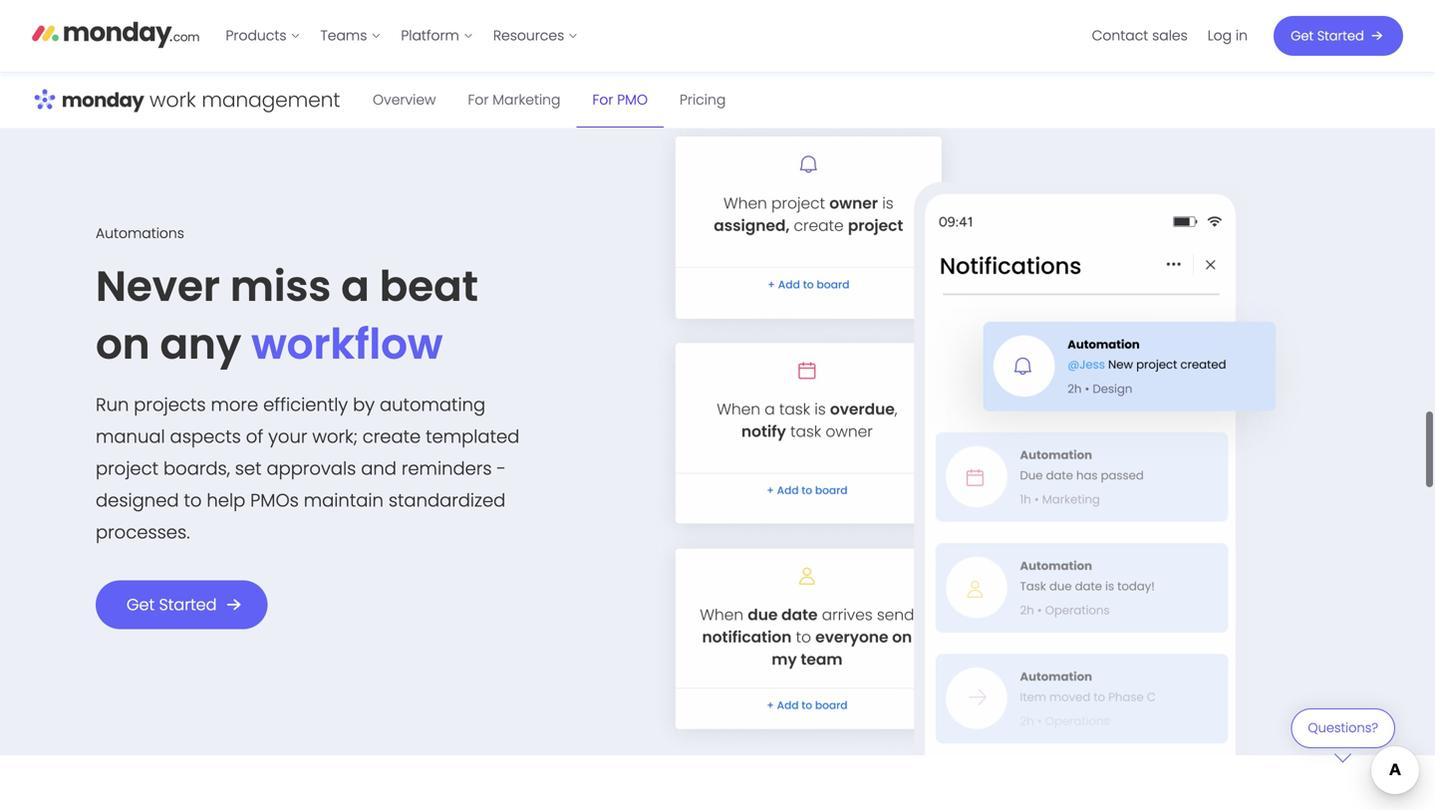 Task type: vqa. For each thing, say whether or not it's contained in the screenshot.
more
yes



Task type: locate. For each thing, give the bounding box(es) containing it.
help
[[207, 488, 245, 513]]

get started button
[[1274, 16, 1403, 56], [96, 581, 268, 629]]

create
[[363, 424, 421, 450]]

automating
[[380, 392, 486, 418]]

get down processes.
[[127, 594, 155, 616]]

platform link
[[391, 20, 483, 52]]

processes.
[[96, 520, 190, 545]]

1 vertical spatial get started
[[127, 594, 217, 616]]

1 vertical spatial get
[[127, 594, 155, 616]]

get started button down processes.
[[96, 581, 268, 629]]

0 vertical spatial started
[[1317, 27, 1364, 45]]

2 list from the left
[[1082, 0, 1258, 72]]

started down processes.
[[159, 594, 217, 616]]

0 vertical spatial get started
[[1291, 27, 1364, 45]]

0 horizontal spatial get started button
[[96, 581, 268, 629]]

started
[[1317, 27, 1364, 45], [159, 594, 217, 616]]

log in link
[[1198, 20, 1258, 52]]

main element
[[216, 0, 1403, 72]]

templated
[[426, 424, 520, 450]]

beat
[[380, 257, 478, 316]]

for
[[468, 90, 489, 110], [593, 90, 613, 110]]

pmos
[[250, 488, 299, 513]]

1 horizontal spatial get started button
[[1274, 16, 1403, 56]]

list
[[216, 0, 588, 72], [1082, 0, 1258, 72]]

questions?
[[1308, 719, 1379, 737]]

resources link
[[483, 20, 588, 52]]

0 vertical spatial get
[[1291, 27, 1314, 45]]

any
[[160, 315, 241, 373]]

reminders
[[402, 456, 492, 481]]

get started button right the "in" at the top right of the page
[[1274, 16, 1403, 56]]

1 horizontal spatial get
[[1291, 27, 1314, 45]]

get started inside main element
[[1291, 27, 1364, 45]]

1 horizontal spatial get started
[[1291, 27, 1364, 45]]

questions? button
[[1291, 709, 1395, 763]]

get inside main element
[[1291, 27, 1314, 45]]

a
[[341, 257, 370, 316]]

0 horizontal spatial list
[[216, 0, 588, 72]]

started right the "in" at the top right of the page
[[1317, 27, 1364, 45]]

for left pmo
[[593, 90, 613, 110]]

get
[[1291, 27, 1314, 45], [127, 594, 155, 616]]

0 horizontal spatial get started
[[127, 594, 217, 616]]

for marketing link
[[452, 73, 577, 128]]

1 for from the left
[[468, 90, 489, 110]]

1 list from the left
[[216, 0, 588, 72]]

1 horizontal spatial started
[[1317, 27, 1364, 45]]

never miss a beat on any
[[96, 257, 478, 373]]

get started right the "in" at the top right of the page
[[1291, 27, 1364, 45]]

pricing link
[[664, 73, 742, 128]]

resources
[[493, 26, 564, 45]]

to
[[184, 488, 202, 513]]

get right the "in" at the top right of the page
[[1291, 27, 1314, 45]]

approvals
[[267, 456, 356, 481]]

by
[[353, 392, 375, 418]]

2 for from the left
[[593, 90, 613, 110]]

projects
[[134, 392, 206, 418]]

1 horizontal spatial for
[[593, 90, 613, 110]]

get started down processes.
[[127, 594, 217, 616]]

0 horizontal spatial started
[[159, 594, 217, 616]]

standardized
[[389, 488, 506, 513]]

0 vertical spatial get started button
[[1274, 16, 1403, 56]]

1 horizontal spatial list
[[1082, 0, 1258, 72]]

for left marketing
[[468, 90, 489, 110]]

1 vertical spatial get started button
[[96, 581, 268, 629]]

list containing contact sales
[[1082, 0, 1258, 72]]

0 horizontal spatial for
[[468, 90, 489, 110]]

marketing
[[493, 90, 561, 110]]

run projects more efficiently by automating manual aspects of your work; create templated project boards, set approvals and reminders - designed to help pmos maintain standardized processes.
[[96, 392, 520, 545]]

get started
[[1291, 27, 1364, 45], [127, 594, 217, 616]]

for inside "link"
[[593, 90, 613, 110]]

set
[[235, 456, 262, 481]]

automations
[[96, 224, 184, 243]]



Task type: describe. For each thing, give the bounding box(es) containing it.
log
[[1208, 26, 1232, 45]]

more
[[211, 392, 258, 418]]

get started button inside main element
[[1274, 16, 1403, 56]]

monday.com logo image
[[32, 13, 200, 55]]

work;
[[312, 424, 358, 450]]

efficiently
[[263, 392, 348, 418]]

for pmo link
[[577, 73, 664, 128]]

for pmo
[[593, 90, 648, 110]]

workflow
[[251, 315, 443, 373]]

contact
[[1092, 26, 1149, 45]]

contact sales link
[[1082, 20, 1198, 52]]

log in
[[1208, 26, 1248, 45]]

for for for pmo
[[593, 90, 613, 110]]

pricing
[[680, 90, 726, 110]]

miss
[[230, 257, 331, 316]]

run
[[96, 392, 129, 418]]

1 vertical spatial started
[[159, 594, 217, 616]]

get started for bottom get started button
[[127, 594, 217, 616]]

designed
[[96, 488, 179, 513]]

teams link
[[310, 20, 391, 52]]

of
[[246, 424, 263, 450]]

manual
[[96, 424, 165, 450]]

for marketing
[[468, 90, 561, 110]]

maintain
[[304, 488, 384, 513]]

started inside main element
[[1317, 27, 1364, 45]]

in
[[1236, 26, 1248, 45]]

automation image
[[593, 100, 1340, 756]]

project
[[96, 456, 159, 481]]

list containing products
[[216, 0, 588, 72]]

on
[[96, 315, 150, 373]]

get started for get started button within main element
[[1291, 27, 1364, 45]]

never
[[96, 257, 220, 316]]

overview link
[[357, 73, 452, 128]]

your
[[268, 424, 307, 450]]

0 horizontal spatial get
[[127, 594, 155, 616]]

sales
[[1152, 26, 1188, 45]]

platform
[[401, 26, 459, 45]]

pmo
[[617, 90, 648, 110]]

products
[[226, 26, 287, 45]]

-
[[497, 456, 506, 481]]

and
[[361, 456, 397, 481]]

aspects
[[170, 424, 241, 450]]

monday.com work management image
[[32, 73, 341, 129]]

teams
[[320, 26, 367, 45]]

boards,
[[163, 456, 230, 481]]

products link
[[216, 20, 310, 52]]

overview
[[373, 90, 436, 110]]

for for for marketing
[[468, 90, 489, 110]]

contact sales
[[1092, 26, 1188, 45]]



